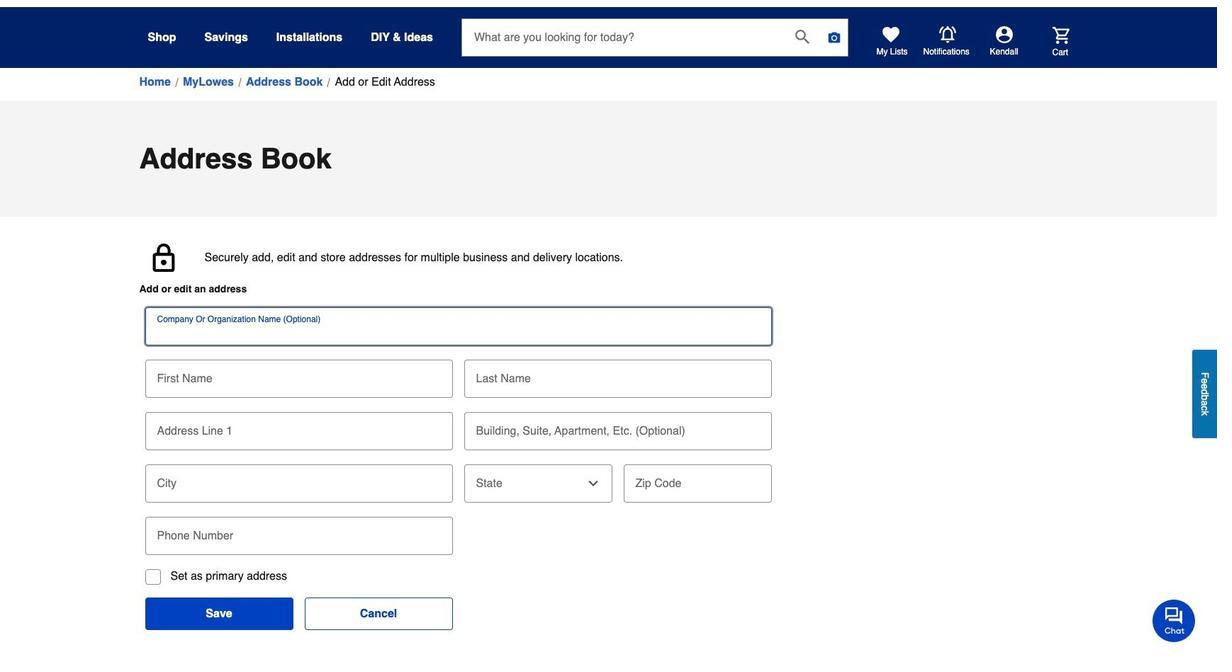 Task type: describe. For each thing, give the bounding box(es) containing it.
companyName text field
[[151, 325, 766, 339]]

chat invite button image
[[1153, 600, 1196, 643]]

line1 text field
[[151, 413, 447, 444]]

lowe's home improvement lists image
[[882, 26, 899, 43]]

lowe's home improvement cart image
[[1052, 27, 1069, 44]]

postalCode text field
[[629, 465, 766, 496]]

phoneNumber text field
[[151, 518, 447, 549]]

lowe's home improvement logo image
[[577, 0, 640, 15]]



Task type: locate. For each thing, give the bounding box(es) containing it.
City text field
[[151, 465, 447, 496]]

camera image
[[827, 30, 842, 45]]

search image
[[795, 29, 810, 44]]

Search Query text field
[[462, 19, 784, 56]]

LastName text field
[[470, 360, 766, 391]]

FirstName text field
[[151, 360, 447, 391]]

main content
[[0, 68, 1217, 653]]

lowe's home improvement notification center image
[[939, 26, 956, 43]]

line2 text field
[[470, 413, 766, 444]]

None search field
[[462, 18, 849, 69]]



Task type: vqa. For each thing, say whether or not it's contained in the screenshot.
chevron right icon related to Outdoor Living & Patio link
no



